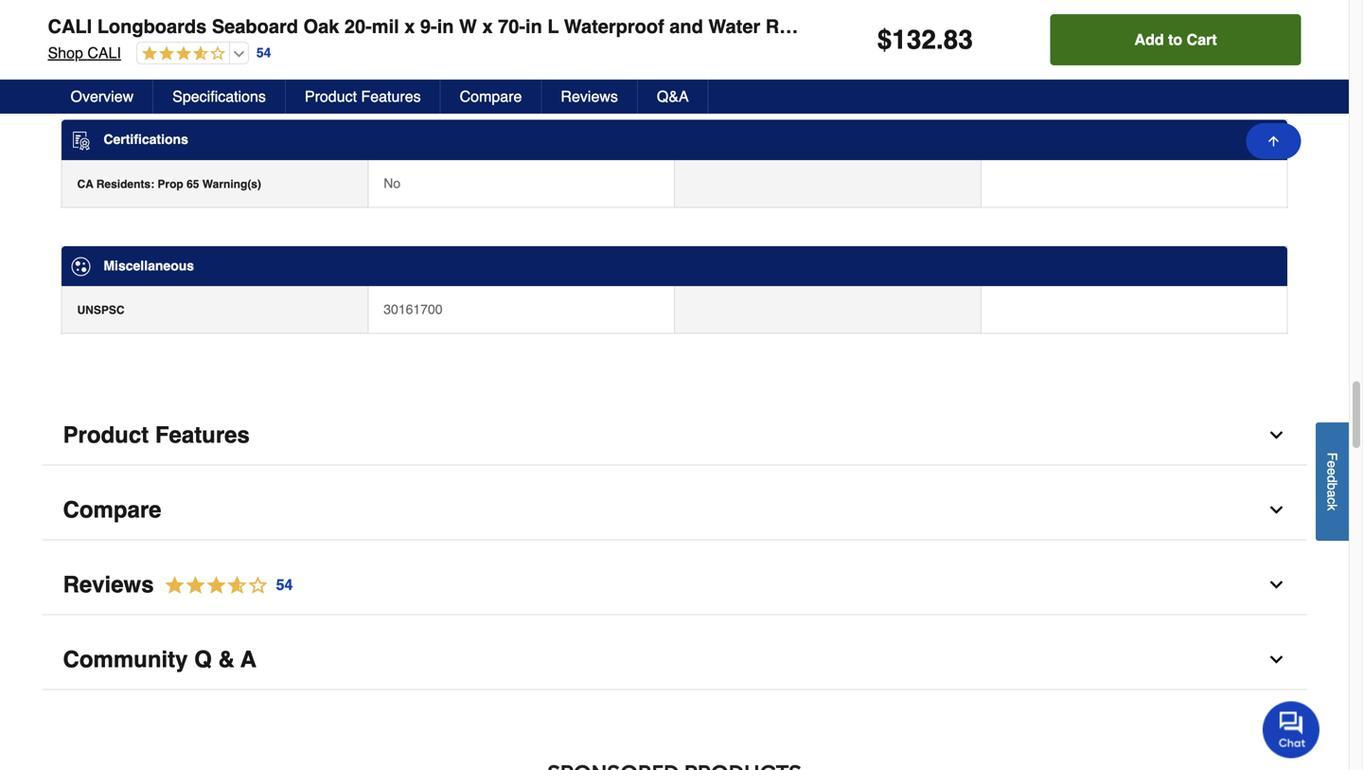 Task type: vqa. For each thing, say whether or not it's contained in the screenshot.
topmost 'Product Features' button
yes



Task type: describe. For each thing, give the bounding box(es) containing it.
cali longboards seaboard oak 20-mil x 9-in w x 70-in l waterproof and water resistant interlocking luxury vinyl plank flooring (26.62-sq ft/ car
[[48, 16, 1364, 37]]

add
[[1135, 31, 1165, 48]]

c
[[1326, 497, 1341, 504]]

ca residents: prop 65 warning(s)
[[77, 177, 261, 191]]

(20
[[1108, 2, 1127, 17]]

phthalate
[[77, 51, 128, 64]]

f e e d b a c k
[[1326, 452, 1341, 511]]

product for community q & a
[[63, 422, 149, 448]]

q
[[194, 647, 212, 673]]

compare button for q&a
[[441, 80, 542, 114]]

shop cali
[[48, 44, 121, 62]]

waterproof
[[564, 16, 665, 37]]

b
[[1326, 483, 1341, 490]]

miscellaneous
[[104, 258, 194, 273]]

chevron down image for reviews
[[1268, 576, 1287, 594]]

&
[[218, 647, 235, 673]]

certifications
[[104, 132, 188, 147]]

residents:
[[96, 177, 154, 191]]

commercial
[[997, 2, 1068, 17]]

reviews button
[[542, 80, 638, 114]]

a
[[1326, 490, 1341, 497]]

reviews for q&a
[[561, 88, 618, 105]]

product features for community q & a
[[63, 422, 250, 448]]

.
[[937, 25, 944, 55]]

above
[[1156, 2, 1192, 17]]

1 e from the top
[[1326, 460, 1341, 468]]

compare button for community q & a
[[42, 481, 1308, 541]]

specifications button
[[154, 80, 286, 114]]

1 vertical spatial 54
[[276, 576, 293, 594]]

to
[[1169, 31, 1183, 48]]

70-
[[498, 16, 526, 37]]

community
[[63, 647, 188, 673]]

add to cart
[[1135, 31, 1218, 48]]

compare for q&a
[[460, 88, 522, 105]]

seaboard
[[212, 16, 298, 37]]

(26.62-
[[1225, 16, 1285, 37]]

20-
[[345, 16, 372, 37]]

l
[[548, 16, 559, 37]]

overview
[[71, 88, 134, 105]]

no
[[384, 176, 401, 191]]

0 vertical spatial cali
[[48, 16, 92, 37]]

product for q&a
[[305, 88, 357, 105]]

product features for q&a
[[305, 88, 421, 105]]

water
[[709, 16, 761, 37]]

2 e from the top
[[1326, 468, 1341, 475]]

unspsc
[[77, 304, 125, 317]]

flooring
[[1144, 16, 1219, 37]]

a
[[241, 647, 257, 673]]

mil
[[372, 16, 399, 37]]

warning(s)
[[202, 177, 261, 191]]

f e e d b a c k button
[[1317, 422, 1350, 541]]

reviews for community q & a
[[63, 572, 154, 598]]

overview button
[[52, 80, 154, 114]]

plank
[[1088, 16, 1138, 37]]

commercial traffic (20 and above mils)
[[997, 2, 1224, 17]]



Task type: locate. For each thing, give the bounding box(es) containing it.
shop
[[48, 44, 83, 62]]

add to cart button
[[1051, 14, 1302, 65]]

x right w
[[483, 16, 493, 37]]

1 in from the left
[[437, 16, 454, 37]]

cali up shop
[[48, 16, 92, 37]]

free
[[132, 51, 156, 64]]

community q & a
[[63, 647, 257, 673]]

ft/
[[1312, 16, 1330, 37]]

9-
[[420, 16, 437, 37]]

0 vertical spatial features
[[361, 88, 421, 105]]

cart
[[1187, 31, 1218, 48]]

compare
[[460, 88, 522, 105], [63, 497, 162, 523]]

mils)
[[1196, 2, 1224, 17]]

3.6 stars image
[[137, 45, 225, 63], [154, 573, 294, 598]]

1 horizontal spatial features
[[361, 88, 421, 105]]

car
[[1335, 16, 1364, 37]]

and right (20
[[1131, 2, 1153, 17]]

e up d
[[1326, 460, 1341, 468]]

product
[[305, 88, 357, 105], [63, 422, 149, 448]]

community q & a button
[[42, 630, 1308, 690]]

southdeep products heading
[[42, 755, 1308, 770]]

3.6 stars image containing 54
[[154, 573, 294, 598]]

1 vertical spatial 3.6 stars image
[[154, 573, 294, 598]]

e up b
[[1326, 468, 1341, 475]]

k
[[1326, 504, 1341, 511]]

65
[[187, 177, 199, 191]]

0 horizontal spatial compare
[[63, 497, 162, 523]]

resistant
[[766, 16, 851, 37]]

1 vertical spatial product features
[[63, 422, 250, 448]]

1 vertical spatial cali
[[87, 44, 121, 62]]

in left w
[[437, 16, 454, 37]]

features for q&a
[[361, 88, 421, 105]]

phthalate free
[[77, 51, 156, 64]]

and left water
[[670, 16, 704, 37]]

0 vertical spatial chevron down image
[[1268, 426, 1287, 445]]

1 x from the left
[[405, 16, 415, 37]]

$
[[878, 25, 893, 55]]

cali
[[48, 16, 92, 37], [87, 44, 121, 62]]

1 vertical spatial compare button
[[42, 481, 1308, 541]]

prop
[[158, 177, 184, 191]]

0 vertical spatial reviews
[[561, 88, 618, 105]]

longboards
[[97, 16, 207, 37]]

0 vertical spatial 54
[[257, 45, 271, 60]]

3.6 stars image up &
[[154, 573, 294, 598]]

1 horizontal spatial compare
[[460, 88, 522, 105]]

reviews up community
[[63, 572, 154, 598]]

0 vertical spatial 3.6 stars image
[[137, 45, 225, 63]]

132
[[893, 25, 937, 55]]

x left 9-
[[405, 16, 415, 37]]

1 horizontal spatial x
[[483, 16, 493, 37]]

reviews inside button
[[561, 88, 618, 105]]

chevron down image
[[1268, 650, 1287, 669]]

chevron down image for product features
[[1268, 426, 1287, 445]]

1 vertical spatial reviews
[[63, 572, 154, 598]]

1 vertical spatial product
[[63, 422, 149, 448]]

d
[[1326, 475, 1341, 483]]

3 chevron down image from the top
[[1268, 576, 1287, 594]]

in
[[437, 16, 454, 37], [526, 16, 543, 37]]

q&a
[[657, 88, 689, 105]]

2 in from the left
[[526, 16, 543, 37]]

product features button for community q & a
[[42, 406, 1308, 466]]

1 horizontal spatial reviews
[[561, 88, 618, 105]]

0 vertical spatial product
[[305, 88, 357, 105]]

traffic
[[1072, 2, 1104, 17]]

oak
[[304, 16, 339, 37]]

1 horizontal spatial and
[[1131, 2, 1153, 17]]

1 vertical spatial features
[[155, 422, 250, 448]]

1 horizontal spatial product features
[[305, 88, 421, 105]]

1 horizontal spatial product
[[305, 88, 357, 105]]

2 chevron down image from the top
[[1268, 501, 1287, 520]]

features for community q & a
[[155, 422, 250, 448]]

compare for community q & a
[[63, 497, 162, 523]]

3.6 stars image down longboards
[[137, 45, 225, 63]]

interlocking
[[857, 16, 964, 37]]

0 vertical spatial compare
[[460, 88, 522, 105]]

2 x from the left
[[483, 16, 493, 37]]

reviews down waterproof
[[561, 88, 618, 105]]

0 vertical spatial product features button
[[286, 80, 441, 114]]

chevron down image
[[1268, 426, 1287, 445], [1268, 501, 1287, 520], [1268, 576, 1287, 594]]

luxury
[[969, 16, 1032, 37]]

1 vertical spatial product features button
[[42, 406, 1308, 466]]

1 vertical spatial compare
[[63, 497, 162, 523]]

1 horizontal spatial in
[[526, 16, 543, 37]]

chat invite button image
[[1264, 700, 1321, 758]]

cali right shop
[[87, 44, 121, 62]]

ca
[[77, 177, 93, 191]]

0 vertical spatial compare button
[[441, 80, 542, 114]]

2 vertical spatial chevron down image
[[1268, 576, 1287, 594]]

1 vertical spatial chevron down image
[[1268, 501, 1287, 520]]

w
[[459, 16, 477, 37]]

0 horizontal spatial 54
[[257, 45, 271, 60]]

product features
[[305, 88, 421, 105], [63, 422, 250, 448]]

0 horizontal spatial features
[[155, 422, 250, 448]]

x
[[405, 16, 415, 37], [483, 16, 493, 37]]

in left l
[[526, 16, 543, 37]]

0 vertical spatial product features
[[305, 88, 421, 105]]

chevron down image left the f e e d b a c k button
[[1268, 426, 1287, 445]]

83
[[944, 25, 974, 55]]

1 horizontal spatial 54
[[276, 576, 293, 594]]

chevron down image up chevron down image
[[1268, 576, 1287, 594]]

f
[[1326, 452, 1341, 460]]

chevron down image for compare
[[1268, 501, 1287, 520]]

q&a button
[[638, 80, 709, 114]]

e
[[1326, 460, 1341, 468], [1326, 468, 1341, 475]]

vinyl
[[1038, 16, 1083, 37]]

0 horizontal spatial and
[[670, 16, 704, 37]]

compare button
[[441, 80, 542, 114], [42, 481, 1308, 541]]

product features button for q&a
[[286, 80, 441, 114]]

0 horizontal spatial reviews
[[63, 572, 154, 598]]

specifications
[[173, 88, 266, 105]]

chevron down image left k
[[1268, 501, 1287, 520]]

product features button
[[286, 80, 441, 114], [42, 406, 1308, 466]]

0 horizontal spatial product
[[63, 422, 149, 448]]

features
[[361, 88, 421, 105], [155, 422, 250, 448]]

arrow up image
[[1267, 134, 1282, 149]]

0 horizontal spatial product features
[[63, 422, 250, 448]]

0 horizontal spatial in
[[437, 16, 454, 37]]

1 chevron down image from the top
[[1268, 426, 1287, 445]]

reviews
[[561, 88, 618, 105], [63, 572, 154, 598]]

0 horizontal spatial x
[[405, 16, 415, 37]]

sq
[[1285, 16, 1307, 37]]

and
[[1131, 2, 1153, 17], [670, 16, 704, 37]]

30161700
[[384, 302, 443, 317]]

54
[[257, 45, 271, 60], [276, 576, 293, 594]]

$ 132 . 83
[[878, 25, 974, 55]]



